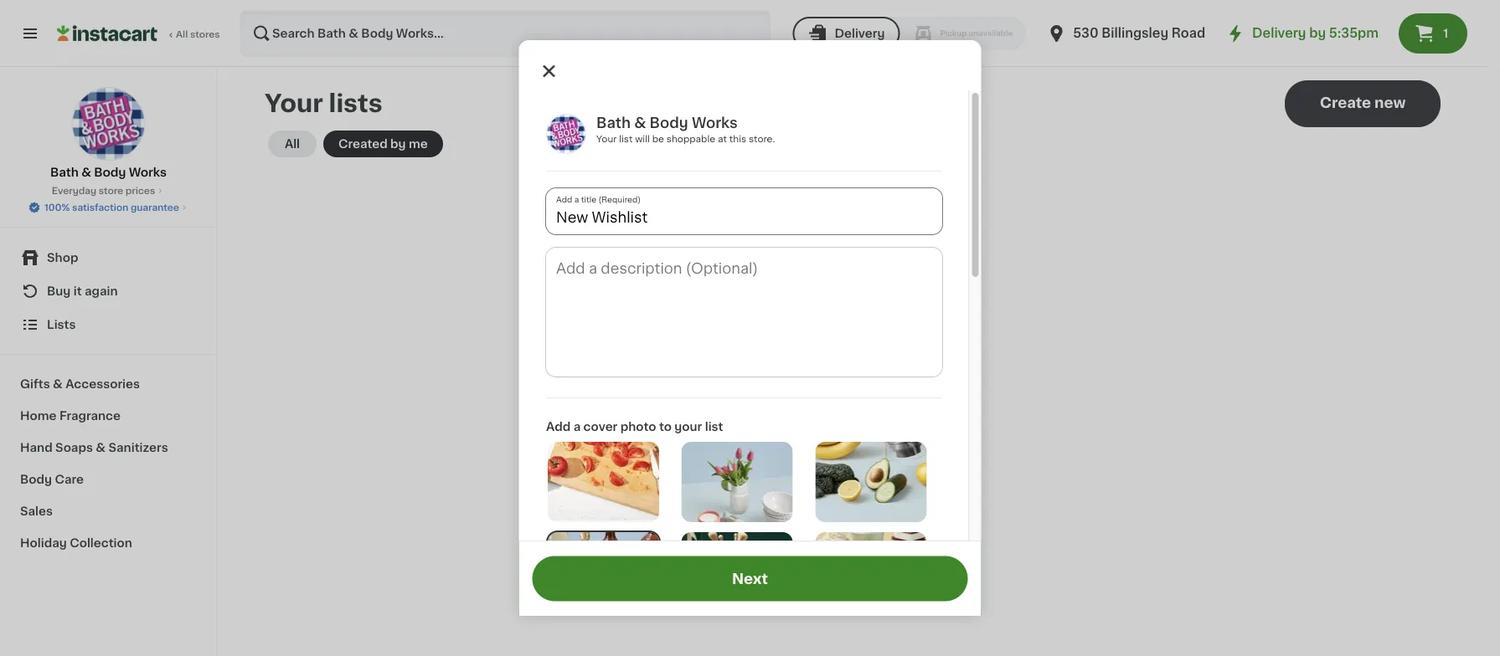 Task type: vqa. For each thing, say whether or not it's contained in the screenshot.
bottom Orders
no



Task type: describe. For each thing, give the bounding box(es) containing it.
gifts
[[20, 379, 50, 390]]

your
[[674, 421, 702, 433]]

530 billingsley road
[[1073, 27, 1206, 39]]

5:35pm
[[1329, 27, 1379, 39]]

lists you create will be saved here.
[[751, 366, 955, 378]]

a bunch of kale, a sliced lemon, a half of an avocado, a cucumber, a bunch of bananas, and a blender. image
[[815, 442, 926, 523]]

buy it again link
[[10, 275, 207, 308]]

Add a title (Required) text field
[[546, 188, 942, 235]]

cover
[[583, 421, 617, 433]]

100% satisfaction guarantee button
[[28, 198, 189, 214]]

shoppable
[[666, 134, 715, 144]]

satisfaction
[[72, 203, 128, 212]]

create new button
[[1285, 80, 1441, 127]]

list inside bath & body works your list will be shoppable at this store.
[[619, 134, 632, 144]]

sanitizers
[[108, 442, 168, 454]]

instacart logo image
[[57, 23, 157, 44]]

& for gifts & accessories
[[53, 379, 63, 390]]

0 vertical spatial your
[[265, 92, 323, 116]]

here.
[[925, 366, 955, 378]]

1 button
[[1399, 13, 1468, 54]]

care
[[55, 474, 84, 486]]

it
[[74, 286, 82, 297]]

guarantee
[[131, 203, 179, 212]]

sales
[[20, 506, 53, 518]]

a wooden cutting board and knife, and a few sliced tomatoes and two whole tomatoes. image
[[547, 442, 659, 523]]

delivery button
[[793, 17, 900, 50]]

will inside bath & body works your list will be shoppable at this store.
[[635, 134, 650, 144]]

body for bath & body works your list will be shoppable at this store.
[[649, 116, 688, 130]]

works for bath & body works your list will be shoppable at this store.
[[691, 116, 737, 130]]

1 vertical spatial be
[[869, 366, 885, 378]]

new
[[1375, 96, 1406, 110]]

to
[[659, 421, 671, 433]]

100%
[[44, 203, 70, 212]]

1 vertical spatial will
[[848, 366, 866, 378]]

all button
[[268, 131, 317, 157]]

a blue can, a silver can, an empty bottle, an empty champagne bottle, and two brown glass bottles. image
[[547, 533, 659, 613]]

none text field inside list_add_items dialog
[[546, 248, 942, 377]]

body care
[[20, 474, 84, 486]]

& for bath & body works
[[81, 167, 91, 178]]

again
[[85, 286, 118, 297]]

created
[[338, 138, 388, 150]]

bath & body works logo image inside bath & body works link
[[72, 87, 145, 161]]

your inside bath & body works your list will be shoppable at this store.
[[596, 134, 616, 144]]

this
[[729, 134, 746, 144]]

bath & body works logo image inside list_add_items dialog
[[546, 114, 586, 154]]

1
[[1444, 28, 1449, 39]]

soaps
[[55, 442, 93, 454]]

everyday store prices
[[52, 186, 155, 196]]

holiday collection
[[20, 538, 132, 550]]

& for bath & body works your list will be shoppable at this store.
[[634, 116, 646, 130]]

lists link
[[10, 308, 207, 342]]

create new
[[1320, 96, 1406, 110]]

holiday collection link
[[10, 528, 207, 560]]

sales link
[[10, 496, 207, 528]]

next button
[[532, 557, 968, 602]]

bath & body works your list will be shoppable at this store.
[[596, 116, 775, 144]]

buy
[[47, 286, 71, 297]]

service type group
[[793, 17, 1026, 50]]

bath & body works
[[50, 167, 167, 178]]

prices
[[126, 186, 155, 196]]

all stores link
[[57, 10, 221, 57]]

by for delivery
[[1309, 27, 1326, 39]]

bath & body works link
[[50, 87, 167, 181]]

1 vertical spatial list
[[705, 421, 723, 433]]



Task type: locate. For each thing, give the bounding box(es) containing it.
0 vertical spatial body
[[649, 116, 688, 130]]

by for created
[[390, 138, 406, 150]]

1 vertical spatial bath
[[50, 167, 79, 178]]

by
[[1309, 27, 1326, 39], [390, 138, 406, 150]]

a tabletop of makeup, skincare, and beauty products. image
[[681, 533, 793, 613]]

all for all stores
[[176, 30, 188, 39]]

list right your
[[705, 421, 723, 433]]

hand soaps & sanitizers
[[20, 442, 168, 454]]

delivery inside button
[[835, 28, 885, 39]]

list_add_items dialog
[[519, 40, 981, 657]]

all inside all button
[[285, 138, 300, 150]]

1 horizontal spatial body
[[94, 167, 126, 178]]

hand soaps & sanitizers link
[[10, 432, 207, 464]]

hand
[[20, 442, 53, 454]]

1 horizontal spatial delivery
[[1252, 27, 1306, 39]]

store
[[99, 186, 123, 196]]

fragrance
[[59, 410, 121, 422]]

works inside bath & body works your list will be shoppable at this store.
[[691, 116, 737, 130]]

0 horizontal spatial delivery
[[835, 28, 885, 39]]

delivery
[[1252, 27, 1306, 39], [835, 28, 885, 39]]

1 horizontal spatial be
[[869, 366, 885, 378]]

1 vertical spatial body
[[94, 167, 126, 178]]

0 horizontal spatial body
[[20, 474, 52, 486]]

you
[[782, 366, 804, 378]]

body inside bath & body works your list will be shoppable at this store.
[[649, 116, 688, 130]]

1 vertical spatial by
[[390, 138, 406, 150]]

will
[[635, 134, 650, 144], [848, 366, 866, 378]]

created by me
[[338, 138, 428, 150]]

create
[[807, 366, 845, 378]]

body up the "store"
[[94, 167, 126, 178]]

0 horizontal spatial lists
[[47, 319, 76, 331]]

a bar of chocolate cut in half, a yellow pint of white ice cream, a green pint of white ice cream, an open pack of cookies, and a stack of ice cream sandwiches. image
[[815, 533, 926, 613]]

home fragrance
[[20, 410, 121, 422]]

1 horizontal spatial by
[[1309, 27, 1326, 39]]

all left stores
[[176, 30, 188, 39]]

& inside bath & body works your list will be shoppable at this store.
[[634, 116, 646, 130]]

0 vertical spatial list
[[619, 134, 632, 144]]

0 vertical spatial lists
[[47, 319, 76, 331]]

saved
[[887, 366, 923, 378]]

0 vertical spatial by
[[1309, 27, 1326, 39]]

0 horizontal spatial bath
[[50, 167, 79, 178]]

0 vertical spatial works
[[691, 116, 737, 130]]

be inside bath & body works your list will be shoppable at this store.
[[652, 134, 664, 144]]

works for bath & body works
[[129, 167, 167, 178]]

0 horizontal spatial list
[[619, 134, 632, 144]]

everyday
[[52, 186, 96, 196]]

home
[[20, 410, 57, 422]]

body
[[649, 116, 688, 130], [94, 167, 126, 178], [20, 474, 52, 486]]

all inside all stores link
[[176, 30, 188, 39]]

0 vertical spatial bath
[[596, 116, 630, 130]]

1 horizontal spatial list
[[705, 421, 723, 433]]

1 vertical spatial all
[[285, 138, 300, 150]]

delivery by 5:35pm link
[[1226, 23, 1379, 44]]

shop
[[47, 252, 78, 264]]

1 horizontal spatial lists
[[751, 366, 779, 378]]

holiday
[[20, 538, 67, 550]]

collection
[[70, 538, 132, 550]]

list
[[619, 134, 632, 144], [705, 421, 723, 433]]

delivery by 5:35pm
[[1252, 27, 1379, 39]]

add
[[546, 421, 570, 433]]

created by me button
[[323, 131, 443, 157]]

works
[[691, 116, 737, 130], [129, 167, 167, 178]]

1 vertical spatial your
[[596, 134, 616, 144]]

1 horizontal spatial bath & body works logo image
[[546, 114, 586, 154]]

bath & body works logo image
[[72, 87, 145, 161], [546, 114, 586, 154]]

a
[[573, 421, 580, 433]]

530
[[1073, 27, 1099, 39]]

lists for lists
[[47, 319, 76, 331]]

buy it again
[[47, 286, 118, 297]]

1 horizontal spatial your
[[596, 134, 616, 144]]

photo
[[620, 421, 656, 433]]

all stores
[[176, 30, 220, 39]]

0 horizontal spatial all
[[176, 30, 188, 39]]

be
[[652, 134, 664, 144], [869, 366, 885, 378]]

2 vertical spatial body
[[20, 474, 52, 486]]

body down hand
[[20, 474, 52, 486]]

1 horizontal spatial bath
[[596, 116, 630, 130]]

body for bath & body works
[[94, 167, 126, 178]]

gifts & accessories
[[20, 379, 140, 390]]

be left saved
[[869, 366, 885, 378]]

add a cover photo to your list
[[546, 421, 723, 433]]

delivery for delivery by 5:35pm
[[1252, 27, 1306, 39]]

be left shoppable
[[652, 134, 664, 144]]

all down your lists
[[285, 138, 300, 150]]

me
[[409, 138, 428, 150]]

body care link
[[10, 464, 207, 496]]

2 horizontal spatial body
[[649, 116, 688, 130]]

gifts & accessories link
[[10, 369, 207, 400]]

store.
[[748, 134, 775, 144]]

by left me
[[390, 138, 406, 150]]

0 vertical spatial all
[[176, 30, 188, 39]]

next
[[732, 572, 768, 586]]

100% satisfaction guarantee
[[44, 203, 179, 212]]

None text field
[[546, 248, 942, 377]]

1 vertical spatial works
[[129, 167, 167, 178]]

lists left the you
[[751, 366, 779, 378]]

None search field
[[240, 10, 771, 57]]

0 horizontal spatial will
[[635, 134, 650, 144]]

lists
[[47, 319, 76, 331], [751, 366, 779, 378]]

your
[[265, 92, 323, 116], [596, 134, 616, 144]]

1 horizontal spatial all
[[285, 138, 300, 150]]

bath
[[596, 116, 630, 130], [50, 167, 79, 178]]

your lists
[[265, 92, 382, 116]]

&
[[634, 116, 646, 130], [81, 167, 91, 178], [53, 379, 63, 390], [96, 442, 106, 454]]

0 horizontal spatial bath & body works logo image
[[72, 87, 145, 161]]

0 horizontal spatial your
[[265, 92, 323, 116]]

bath for bath & body works your list will be shoppable at this store.
[[596, 116, 630, 130]]

list left shoppable
[[619, 134, 632, 144]]

body up shoppable
[[649, 116, 688, 130]]

will right create
[[848, 366, 866, 378]]

all
[[176, 30, 188, 39], [285, 138, 300, 150]]

bath inside bath & body works your list will be shoppable at this store.
[[596, 116, 630, 130]]

all for all
[[285, 138, 300, 150]]

1 horizontal spatial works
[[691, 116, 737, 130]]

works up prices
[[129, 167, 167, 178]]

0 horizontal spatial works
[[129, 167, 167, 178]]

will left shoppable
[[635, 134, 650, 144]]

accessories
[[65, 379, 140, 390]]

530 billingsley road button
[[1047, 10, 1206, 57]]

by left 5:35pm
[[1309, 27, 1326, 39]]

0 horizontal spatial be
[[652, 134, 664, 144]]

bath for bath & body works
[[50, 167, 79, 178]]

lists down buy
[[47, 319, 76, 331]]

by inside button
[[390, 138, 406, 150]]

everyday store prices link
[[52, 184, 165, 198]]

0 vertical spatial will
[[635, 134, 650, 144]]

billingsley
[[1102, 27, 1169, 39]]

road
[[1172, 27, 1206, 39]]

at
[[717, 134, 727, 144]]

lists
[[329, 92, 382, 116]]

lists for lists you create will be saved here.
[[751, 366, 779, 378]]

stores
[[190, 30, 220, 39]]

works up the at in the left top of the page
[[691, 116, 737, 130]]

0 horizontal spatial by
[[390, 138, 406, 150]]

delivery for delivery
[[835, 28, 885, 39]]

home fragrance link
[[10, 400, 207, 432]]

0 vertical spatial be
[[652, 134, 664, 144]]

1 horizontal spatial will
[[848, 366, 866, 378]]

1 vertical spatial lists
[[751, 366, 779, 378]]

shop link
[[10, 241, 207, 275]]

create
[[1320, 96, 1371, 110]]

a small white vase of pink tulips, a stack of 3 white bowls, and a rolled napkin. image
[[681, 442, 793, 523]]



